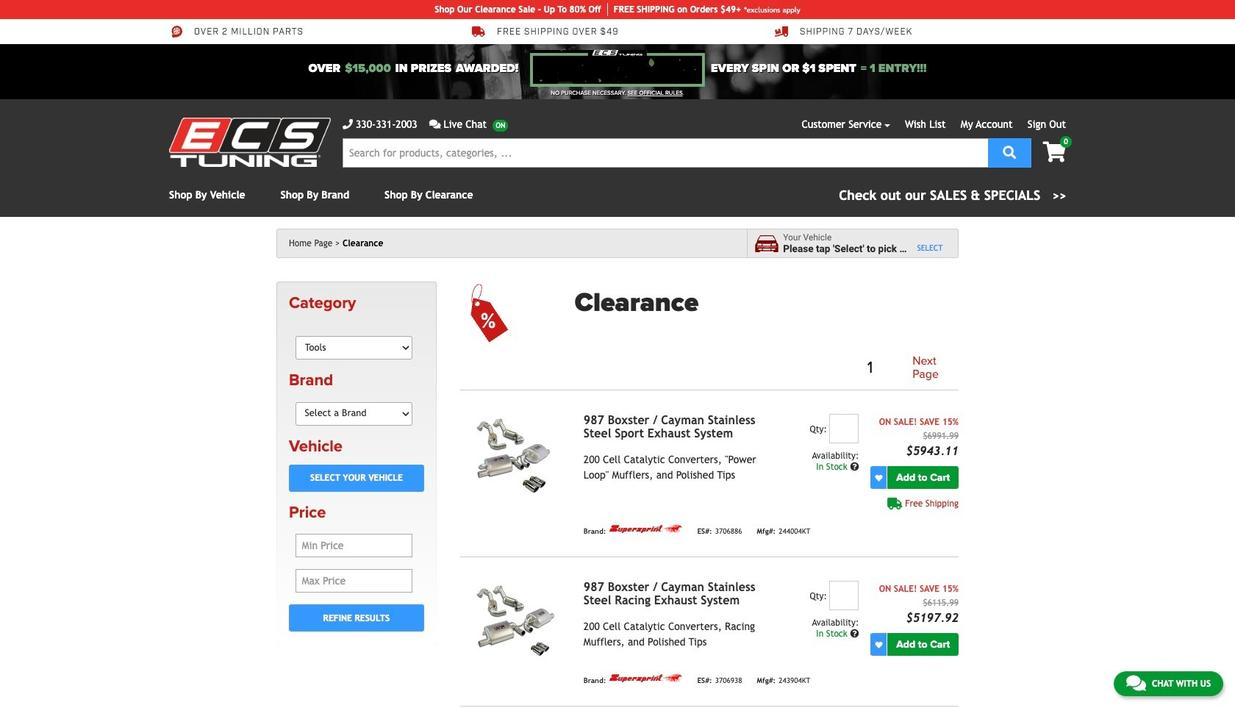 Task type: locate. For each thing, give the bounding box(es) containing it.
question circle image for add to wish list image on the right
[[851, 463, 859, 472]]

add to wish list image
[[876, 474, 883, 482]]

1 vertical spatial question circle image
[[851, 630, 859, 639]]

1 supersprint - corporate logo image from the top
[[609, 525, 683, 534]]

Min Price number field
[[295, 534, 413, 558]]

2 question circle image from the top
[[851, 630, 859, 639]]

2 supersprint - corporate logo image from the top
[[609, 674, 683, 683]]

shopping cart image
[[1043, 142, 1066, 163]]

comments image
[[1127, 674, 1147, 692]]

Search text field
[[343, 138, 989, 168]]

0 vertical spatial supersprint - corporate logo image
[[609, 525, 683, 534]]

supersprint - corporate logo image for es#3706938 - 243904kt - 987 boxster / cayman stainless steel racing exhaust system - 200 cell catalytic converters, racing mufflers, and polished tips - supersprint - porsche image
[[609, 674, 683, 683]]

comments image
[[429, 119, 441, 129]]

0 vertical spatial question circle image
[[851, 463, 859, 472]]

None number field
[[830, 414, 859, 444], [830, 581, 859, 611], [830, 414, 859, 444], [830, 581, 859, 611]]

ecs tuning 'spin to win' contest logo image
[[530, 50, 705, 87]]

question circle image for add to wish list icon
[[851, 630, 859, 639]]

es#3706938 - 243904kt - 987 boxster / cayman stainless steel racing exhaust system - 200 cell catalytic converters, racing mufflers, and polished tips - supersprint - porsche image
[[460, 581, 572, 665]]

1 vertical spatial supersprint - corporate logo image
[[609, 674, 683, 683]]

supersprint - corporate logo image
[[609, 525, 683, 534], [609, 674, 683, 683]]

paginated product list navigation navigation
[[575, 352, 959, 384]]

question circle image
[[851, 463, 859, 472], [851, 630, 859, 639]]

1 question circle image from the top
[[851, 463, 859, 472]]



Task type: describe. For each thing, give the bounding box(es) containing it.
add to wish list image
[[876, 641, 883, 648]]

ecs tuning image
[[169, 118, 331, 167]]

search image
[[1003, 145, 1017, 158]]

phone image
[[343, 119, 353, 129]]

supersprint - corporate logo image for es#3706886 - 244004kt - 987 boxster / cayman stainless steel sport exhaust system - 200 cell catalytic converters, "power loop" mufflers, and polished tips - supersprint - porsche image
[[609, 525, 683, 534]]

es#3706886 - 244004kt - 987 boxster / cayman stainless steel sport exhaust system - 200 cell catalytic converters, "power loop" mufflers, and polished tips - supersprint - porsche image
[[460, 414, 572, 498]]

Max Price number field
[[295, 569, 413, 593]]



Task type: vqa. For each thing, say whether or not it's contained in the screenshot.
speed
no



